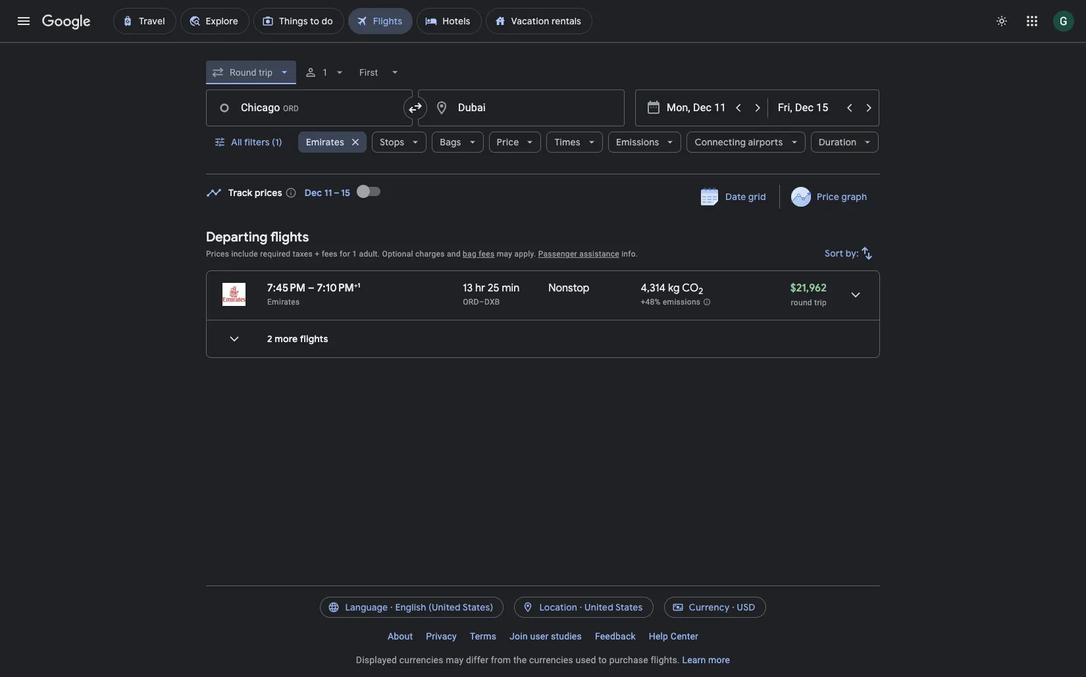 Task type: vqa. For each thing, say whether or not it's contained in the screenshot.
7:10 PM
yes



Task type: describe. For each thing, give the bounding box(es) containing it.
departing
[[206, 229, 268, 246]]

learn more link
[[682, 655, 730, 666]]

sort by: button
[[820, 238, 880, 269]]

min
[[502, 282, 520, 295]]

grid
[[749, 191, 766, 203]]

2 currencies from the left
[[529, 655, 573, 666]]

join
[[510, 631, 528, 642]]

stops
[[380, 136, 404, 148]]

bags button
[[432, 126, 484, 158]]

help center link
[[642, 626, 705, 647]]

english
[[395, 602, 426, 614]]

dec 11 – 15
[[305, 187, 350, 199]]

adult.
[[359, 250, 380, 259]]

connecting airports button
[[687, 126, 806, 158]]

sort
[[825, 248, 844, 259]]

departing flights main content
[[206, 176, 880, 369]]

date grid button
[[691, 185, 777, 209]]

join user studies
[[510, 631, 582, 642]]

kg
[[668, 282, 680, 295]]

help center
[[649, 631, 699, 642]]

+48%
[[641, 298, 661, 307]]

all filters (1)
[[231, 136, 282, 148]]

language
[[345, 602, 388, 614]]

emirates button
[[298, 126, 367, 158]]

$21,962
[[790, 282, 827, 295]]

emissions
[[616, 136, 659, 148]]

and
[[447, 250, 461, 259]]

change appearance image
[[986, 5, 1018, 37]]

sort by:
[[825, 248, 859, 259]]

terms link
[[463, 626, 503, 647]]

duration
[[819, 136, 857, 148]]

prices
[[255, 187, 282, 199]]

learn
[[682, 655, 706, 666]]

price for price
[[497, 136, 519, 148]]

all
[[231, 136, 242, 148]]

united states
[[585, 602, 643, 614]]

1 button
[[299, 57, 352, 88]]

nonstop flight. element
[[549, 282, 590, 297]]

connecting airports
[[695, 136, 783, 148]]

emirates inside popup button
[[306, 136, 344, 148]]

(united
[[429, 602, 461, 614]]

date grid
[[726, 191, 766, 203]]

+48% emissions
[[641, 298, 701, 307]]

by:
[[846, 248, 859, 259]]

usd
[[737, 602, 756, 614]]

round
[[791, 298, 812, 307]]

displayed
[[356, 655, 397, 666]]

nonstop
[[549, 282, 590, 295]]

about link
[[381, 626, 420, 647]]

the
[[513, 655, 527, 666]]

price for price graph
[[817, 191, 839, 203]]

taxes
[[293, 250, 313, 259]]

used
[[576, 655, 596, 666]]

charges
[[415, 250, 445, 259]]

bag fees button
[[463, 250, 495, 259]]

11 – 15
[[324, 187, 350, 199]]

prices
[[206, 250, 229, 259]]

terms
[[470, 631, 497, 642]]

ord
[[463, 298, 479, 307]]

about
[[388, 631, 413, 642]]

location
[[539, 602, 577, 614]]

user
[[530, 631, 549, 642]]

13
[[463, 282, 473, 295]]

prices include required taxes + fees for 1 adult. optional charges and bag fees may apply. passenger assistance
[[206, 250, 619, 259]]

0 vertical spatial flights
[[270, 229, 309, 246]]

feedback link
[[588, 626, 642, 647]]

– inside 7:45 pm – 7:10 pm + 1
[[308, 282, 315, 295]]

may inside departing flights main content
[[497, 250, 512, 259]]

co
[[682, 282, 699, 295]]

2 inside 4,314 kg co 2
[[699, 286, 703, 297]]

flights.
[[651, 655, 680, 666]]

more inside departing flights main content
[[275, 333, 298, 345]]

help
[[649, 631, 668, 642]]

trip
[[814, 298, 827, 307]]

21962 US dollars text field
[[790, 282, 827, 295]]

price graph button
[[783, 185, 878, 209]]

emissions button
[[608, 126, 682, 158]]

7:45 pm – 7:10 pm + 1
[[267, 281, 360, 295]]

from
[[491, 655, 511, 666]]

4,314 kg co 2
[[641, 282, 703, 297]]

privacy
[[426, 631, 457, 642]]

connecting
[[695, 136, 746, 148]]

1 vertical spatial more
[[708, 655, 730, 666]]

1 inside popup button
[[323, 67, 328, 78]]

feedback
[[595, 631, 636, 642]]

swap origin and destination. image
[[408, 100, 423, 116]]



Task type: locate. For each thing, give the bounding box(es) containing it.
united
[[585, 602, 614, 614]]

2 vertical spatial 1
[[358, 281, 360, 290]]

track prices
[[228, 187, 282, 199]]

1 horizontal spatial currencies
[[529, 655, 573, 666]]

price left graph
[[817, 191, 839, 203]]

dxb
[[484, 298, 500, 307]]

apply.
[[514, 250, 536, 259]]

learn more about tracked prices image
[[285, 187, 297, 199]]

price
[[497, 136, 519, 148], [817, 191, 839, 203]]

1 horizontal spatial 1
[[352, 250, 357, 259]]

date
[[726, 191, 746, 203]]

main menu image
[[16, 13, 32, 29]]

currencies down "privacy"
[[399, 655, 443, 666]]

1 horizontal spatial +
[[354, 281, 358, 290]]

currencies
[[399, 655, 443, 666], [529, 655, 573, 666]]

privacy link
[[420, 626, 463, 647]]

required
[[260, 250, 291, 259]]

0 horizontal spatial price
[[497, 136, 519, 148]]

find the best price region
[[206, 176, 880, 219]]

emissions
[[663, 298, 701, 307]]

fees
[[322, 250, 338, 259], [479, 250, 495, 259]]

1 horizontal spatial fees
[[479, 250, 495, 259]]

may left apply.
[[497, 250, 512, 259]]

0 vertical spatial +
[[315, 250, 320, 259]]

times
[[555, 136, 581, 148]]

departing flights
[[206, 229, 309, 246]]

13 hr 25 min ord – dxb
[[463, 282, 520, 307]]

price button
[[489, 126, 541, 158]]

1 horizontal spatial –
[[479, 298, 484, 307]]

studies
[[551, 631, 582, 642]]

more right learn
[[708, 655, 730, 666]]

flights up 'taxes'
[[270, 229, 309, 246]]

price graph
[[817, 191, 867, 203]]

+ inside 7:45 pm – 7:10 pm + 1
[[354, 281, 358, 290]]

2 right 2 more flights image
[[267, 333, 272, 345]]

7:10 pm
[[317, 282, 354, 295]]

0 vertical spatial more
[[275, 333, 298, 345]]

– inside 13 hr 25 min ord – dxb
[[479, 298, 484, 307]]

1 vertical spatial may
[[446, 655, 464, 666]]

0 vertical spatial –
[[308, 282, 315, 295]]

price inside popup button
[[497, 136, 519, 148]]

displayed currencies may differ from the currencies used to purchase flights. learn more
[[356, 655, 730, 666]]

may
[[497, 250, 512, 259], [446, 655, 464, 666]]

25
[[488, 282, 499, 295]]

+
[[315, 250, 320, 259], [354, 281, 358, 290]]

filters
[[244, 136, 270, 148]]

0 horizontal spatial may
[[446, 655, 464, 666]]

Return text field
[[778, 90, 839, 126]]

Departure text field
[[667, 90, 727, 126]]

7:45 pm
[[267, 282, 305, 295]]

0 vertical spatial price
[[497, 136, 519, 148]]

1 currencies from the left
[[399, 655, 443, 666]]

all filters (1) button
[[206, 126, 293, 158]]

optional
[[382, 250, 413, 259]]

total duration 13 hr 25 min. element
[[463, 282, 549, 297]]

2 up emissions
[[699, 286, 703, 297]]

$21,962 round trip
[[790, 282, 827, 307]]

1 vertical spatial emirates
[[267, 298, 300, 307]]

0 horizontal spatial more
[[275, 333, 298, 345]]

hr
[[475, 282, 485, 295]]

0 horizontal spatial fees
[[322, 250, 338, 259]]

more down 7:45 pm
[[275, 333, 298, 345]]

1 fees from the left
[[322, 250, 338, 259]]

for
[[340, 250, 350, 259]]

1
[[323, 67, 328, 78], [352, 250, 357, 259], [358, 281, 360, 290]]

purchase
[[609, 655, 648, 666]]

flight details. leaves o'hare international airport at 7:45 pm on monday, december 11 and arrives at dubai international airport at 7:10 pm on tuesday, december 12. image
[[840, 279, 872, 311]]

emirates right (1)
[[306, 136, 344, 148]]

stops button
[[372, 126, 427, 158]]

passenger
[[538, 250, 577, 259]]

1 vertical spatial 2
[[267, 333, 272, 345]]

0 vertical spatial 1
[[323, 67, 328, 78]]

None field
[[206, 61, 296, 84], [354, 61, 407, 84], [206, 61, 296, 84], [354, 61, 407, 84]]

leaves o'hare international airport at 7:45 pm on monday, december 11 and arrives at dubai international airport at 7:10 pm on tuesday, december 12. element
[[267, 281, 360, 295]]

may left differ
[[446, 655, 464, 666]]

1 vertical spatial +
[[354, 281, 358, 290]]

0 horizontal spatial 1
[[323, 67, 328, 78]]

None text field
[[418, 90, 625, 126]]

to
[[599, 655, 607, 666]]

currencies down join user studies link on the bottom of page
[[529, 655, 573, 666]]

times button
[[547, 126, 603, 158]]

0 vertical spatial emirates
[[306, 136, 344, 148]]

1 vertical spatial flights
[[300, 333, 328, 345]]

2 fees from the left
[[479, 250, 495, 259]]

emirates down "departure time: 7:45 pm." text box
[[267, 298, 300, 307]]

4,314
[[641, 282, 666, 295]]

2 more flights
[[267, 333, 328, 345]]

emirates inside departing flights main content
[[267, 298, 300, 307]]

0 horizontal spatial 2
[[267, 333, 272, 345]]

price inside button
[[817, 191, 839, 203]]

– left 7:10 pm
[[308, 282, 315, 295]]

states
[[615, 602, 643, 614]]

0 vertical spatial may
[[497, 250, 512, 259]]

0 horizontal spatial emirates
[[267, 298, 300, 307]]

0 horizontal spatial currencies
[[399, 655, 443, 666]]

1 inside 7:45 pm – 7:10 pm + 1
[[358, 281, 360, 290]]

center
[[671, 631, 699, 642]]

0 horizontal spatial +
[[315, 250, 320, 259]]

bags
[[440, 136, 461, 148]]

– down hr
[[479, 298, 484, 307]]

bag
[[463, 250, 477, 259]]

1 vertical spatial 1
[[352, 250, 357, 259]]

None text field
[[206, 90, 413, 126]]

states)
[[463, 602, 493, 614]]

1 horizontal spatial price
[[817, 191, 839, 203]]

passenger assistance button
[[538, 250, 619, 259]]

0 vertical spatial 2
[[699, 286, 703, 297]]

None search field
[[206, 57, 880, 174]]

fees left 'for'
[[322, 250, 338, 259]]

fees right bag
[[479, 250, 495, 259]]

next image
[[849, 126, 880, 158]]

flights
[[270, 229, 309, 246], [300, 333, 328, 345]]

2
[[699, 286, 703, 297], [267, 333, 272, 345]]

currency
[[689, 602, 730, 614]]

none search field containing all filters (1)
[[206, 57, 880, 174]]

0 horizontal spatial –
[[308, 282, 315, 295]]

loading results progress bar
[[0, 42, 1086, 45]]

1 horizontal spatial emirates
[[306, 136, 344, 148]]

2 horizontal spatial 1
[[358, 281, 360, 290]]

emirates
[[306, 136, 344, 148], [267, 298, 300, 307]]

include
[[231, 250, 258, 259]]

flights down leaves o'hare international airport at 7:45 pm on monday, december 11 and arrives at dubai international airport at 7:10 pm on tuesday, december 12. 'element'
[[300, 333, 328, 345]]

english (united states)
[[395, 602, 493, 614]]

2 more flights image
[[219, 323, 250, 355]]

1 vertical spatial price
[[817, 191, 839, 203]]

graph
[[841, 191, 867, 203]]

airports
[[748, 136, 783, 148]]

1 vertical spatial –
[[479, 298, 484, 307]]

duration button
[[811, 126, 879, 158]]

assistance
[[579, 250, 619, 259]]

Arrival time: 7:10 PM on  Tuesday, December 12. text field
[[317, 281, 360, 295]]

price right bags popup button
[[497, 136, 519, 148]]

track
[[228, 187, 252, 199]]

Departure time: 7:45 PM. text field
[[267, 282, 305, 295]]

1 horizontal spatial more
[[708, 655, 730, 666]]

1 horizontal spatial may
[[497, 250, 512, 259]]

1 horizontal spatial 2
[[699, 286, 703, 297]]



